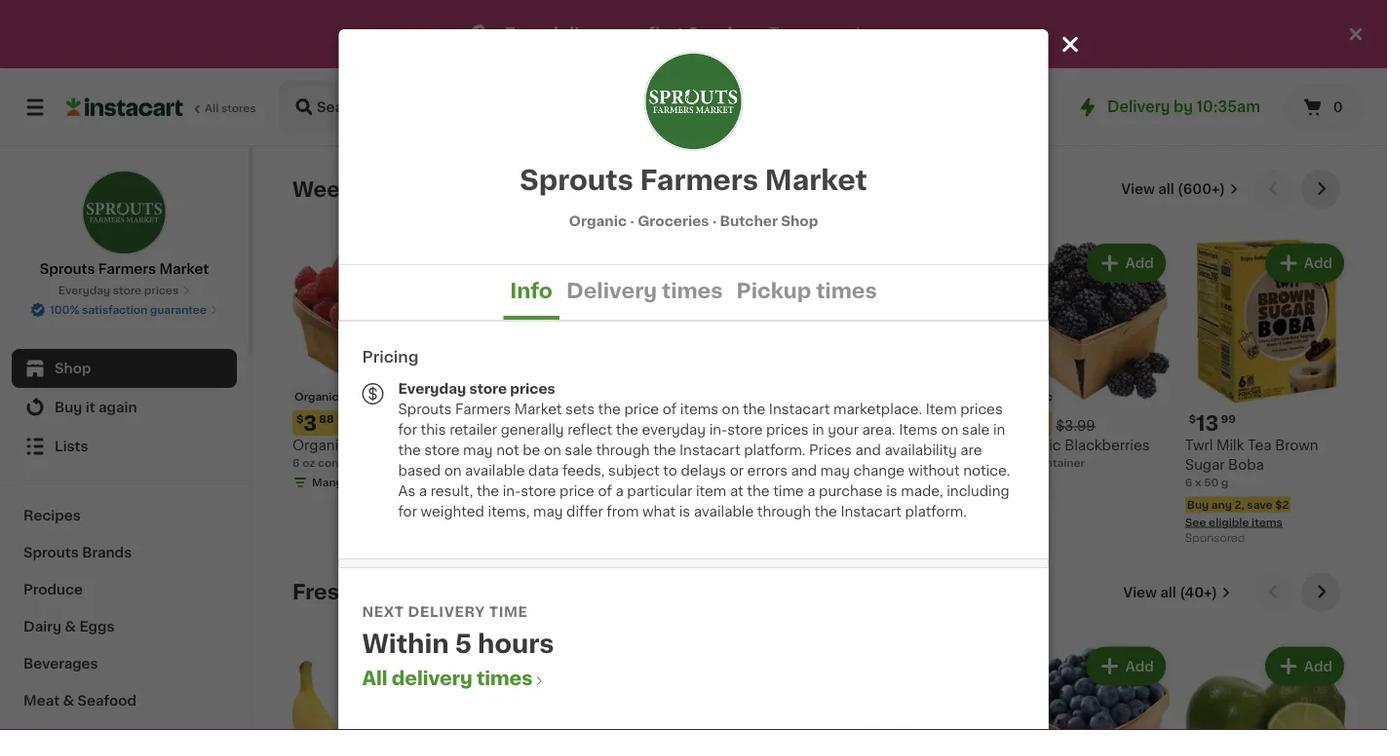 Task type: vqa. For each thing, say whether or not it's contained in the screenshot.
GRASS in the Amazing Grass Original Green Superfood 1.06 lb
yes



Task type: describe. For each thing, give the bounding box(es) containing it.
weighted
[[421, 504, 484, 518]]

sprouts right -
[[520, 167, 634, 193]]

amazing grass original green superfood 1.06 lb
[[471, 439, 630, 488]]

many in stock for bag
[[669, 477, 746, 488]]

2 vertical spatial instacart
[[841, 504, 902, 518]]

15
[[459, 179, 482, 199]]

superfood for 56
[[517, 458, 589, 472]]

particular
[[627, 484, 692, 498]]

guarantee
[[150, 305, 207, 315]]

everyday for everyday store prices sprouts farmers market sets the price of items on the instacart marketplace. item prices for this retailer generally reflect the everyday in-store prices in your area. items on sale in the store may not be on sale through the instacart platform. prices and availability are based on available data feeds, subject to delays or errors and may change without notice. as a result, the in-store price of a particular item at the time a purchase is made, including for weighted items, may differ from what is available through the instacart platform.
[[398, 382, 466, 395]]

dairy & eggs link
[[12, 608, 237, 645]]

$ 3 98
[[653, 413, 691, 433]]

first
[[648, 26, 684, 42]]

sprouts farmers market logo image inside sprouts farmers market link
[[81, 170, 167, 255]]

delivery for delivery by 10:35am
[[1107, 100, 1170, 114]]

lists
[[55, 440, 88, 453]]

delivery times
[[566, 280, 723, 301]]

free
[[504, 26, 543, 42]]

0 horizontal spatial may
[[463, 443, 493, 457]]

3 inside mandarins bag 3 lb bag
[[650, 458, 657, 469]]

prices up 09
[[510, 382, 555, 395]]

meat & seafood link
[[12, 682, 237, 719]]

everyday store prices
[[58, 285, 179, 296]]

0 vertical spatial price
[[624, 402, 659, 416]]

amazing for 56
[[471, 439, 530, 452]]

be
[[523, 443, 540, 457]]

1 nov from the left
[[412, 179, 455, 199]]

6 inside organic blackberries 6 oz container
[[1007, 458, 1014, 469]]

2 88 from the left
[[1033, 414, 1048, 425]]

$3.98 original price: $4.99 element
[[650, 411, 812, 436]]

differ
[[566, 504, 603, 518]]

sponsored badge image for 56
[[471, 492, 530, 503]]

fresh
[[292, 582, 353, 603]]

2 nov from the left
[[501, 179, 544, 199]]

free delivery on first 3 orders. terms apply.
[[504, 26, 875, 42]]

all for (600+)
[[1158, 182, 1174, 196]]

the up "reflect"
[[598, 402, 621, 416]]

buy for buy any 2, save $2 see eligible items
[[1187, 499, 1209, 510]]

delivery for all
[[392, 669, 472, 687]]

see
[[1185, 517, 1206, 528]]

in down $ 3 88 $4.49 organic raspberries 6 oz container
[[345, 477, 355, 488]]

6 for 3
[[292, 458, 300, 469]]

the up items,
[[477, 484, 499, 498]]

0 horizontal spatial instacart
[[679, 443, 740, 457]]

2,
[[1234, 499, 1244, 510]]

1 vertical spatial time
[[489, 605, 528, 619]]

items inside the everyday store prices sprouts farmers market sets the price of items on the instacart marketplace. item prices for this retailer generally reflect the everyday in-store prices in your area. items on sale in the store may not be on sale through the instacart platform. prices and availability are based on available data feeds, subject to delays or errors and may change without notice. as a result, the in-store price of a particular item at the time a purchase is made, including for weighted items, may differ from what is available through the instacart platform.
[[680, 402, 718, 416]]

apply.
[[824, 26, 875, 42]]

(600+)
[[1178, 182, 1225, 196]]

$2
[[1275, 499, 1289, 510]]

brown
[[1275, 439, 1319, 452]]

made,
[[901, 484, 943, 498]]

0 horizontal spatial of
[[598, 484, 612, 498]]

view all (600+)
[[1121, 182, 1225, 196]]

delivery for delivery times
[[566, 280, 657, 301]]

0 vertical spatial in-
[[709, 423, 727, 436]]

0
[[1333, 100, 1343, 114]]

terms apply. link
[[769, 26, 875, 42]]

$65.99
[[535, 419, 583, 433]]

green for 34
[[828, 458, 870, 472]]

within 5 hours
[[362, 632, 554, 657]]

orders.
[[703, 26, 765, 42]]

buy for buy it again
[[55, 401, 82, 414]]

all for (40+)
[[1160, 586, 1176, 599]]

1 horizontal spatial of
[[663, 402, 677, 416]]

10:35am
[[1197, 100, 1260, 114]]

product group containing 34
[[828, 240, 991, 508]]

2 · from the left
[[712, 214, 717, 228]]

many for bag
[[669, 477, 700, 488]]

98
[[676, 414, 691, 425]]

0 horizontal spatial and
[[791, 464, 817, 477]]

beverages link
[[12, 645, 237, 682]]

3 left 98
[[661, 413, 674, 433]]

0 horizontal spatial available
[[465, 464, 525, 477]]

fresh fruit
[[292, 582, 408, 603]]

$ 34 84
[[832, 413, 884, 433]]

organic inside $ 3 88 $4.49 organic raspberries 6 oz container
[[292, 439, 347, 452]]

100% satisfaction guarantee
[[50, 305, 207, 315]]

$ for 3
[[653, 414, 661, 425]]

6 for milk
[[1185, 477, 1192, 488]]

seafood
[[78, 694, 136, 708]]

in up prices
[[812, 423, 824, 436]]

market for rightmost sprouts farmers market logo
[[765, 167, 867, 193]]

buy any 2, save $2 see eligible items
[[1185, 499, 1289, 528]]

delivery by 10:35am
[[1107, 100, 1260, 114]]

close modal image
[[1058, 32, 1083, 57]]

info
[[510, 280, 553, 301]]

feeds,
[[562, 464, 605, 477]]

0 horizontal spatial farmers
[[98, 262, 156, 276]]

in down the delays
[[703, 477, 713, 488]]

100% satisfaction guarantee button
[[30, 298, 218, 318]]

produce
[[23, 583, 83, 597]]

beverages
[[23, 657, 98, 671]]

instacart logo image
[[66, 96, 183, 119]]

original for 56
[[577, 439, 630, 452]]

amazing for 34
[[828, 439, 887, 452]]


[[533, 674, 546, 688]]

change
[[854, 464, 905, 477]]

dairy & eggs
[[23, 620, 114, 634]]

2 horizontal spatial farmers
[[640, 167, 759, 193]]

1 horizontal spatial instacart
[[769, 402, 830, 416]]

$ for 13
[[1189, 414, 1196, 425]]

all stores link
[[66, 80, 257, 135]]

$3.88 original price: $4.49 element
[[292, 411, 455, 436]]

09
[[512, 414, 527, 425]]

all delivery times 
[[362, 669, 546, 688]]

lists link
[[12, 427, 237, 466]]

farmers inside the everyday store prices sprouts farmers market sets the price of items on the instacart marketplace. item prices for this retailer generally reflect the everyday in-store prices in your area. items on sale in the store may not be on sale through the instacart platform. prices and availability are based on available data feeds, subject to delays or errors and may change without notice. as a result, the in-store price of a particular item at the time a purchase is made, including for weighted items, may differ from what is available through the instacart platform.
[[455, 402, 511, 416]]

-
[[487, 179, 496, 199]]

3 inside $ 3 88 $4.49 organic raspberries 6 oz container
[[303, 413, 317, 433]]

eggs
[[79, 620, 114, 634]]

1 vertical spatial platform.
[[905, 504, 967, 518]]

1 horizontal spatial available
[[694, 504, 754, 518]]

on up $4.99
[[722, 402, 739, 416]]

the up to
[[653, 443, 676, 457]]

eligible
[[1209, 517, 1249, 528]]

item carousel region containing fresh fruit
[[292, 573, 1348, 730]]

organic left 
[[294, 392, 339, 402]]

organic · groceries · butcher shop
[[569, 214, 818, 228]]

time inside the everyday store prices sprouts farmers market sets the price of items on the instacart marketplace. item prices for this retailer generally reflect the everyday in-store prices in your area. items on sale in the store may not be on sale through the instacart platform. prices and availability are based on available data feeds, subject to delays or errors and may change without notice. as a result, the in-store price of a particular item at the time a purchase is made, including for weighted items, may differ from what is available through the instacart platform.
[[773, 484, 804, 498]]

times for pickup times
[[816, 280, 877, 301]]

or
[[730, 464, 744, 477]]

2 for from the top
[[398, 504, 417, 518]]

$3.99
[[1056, 419, 1095, 433]]

items,
[[488, 504, 530, 518]]

weekly ad nov 15 - nov 21
[[292, 179, 572, 199]]

boba
[[1228, 458, 1264, 472]]

blackberries
[[1065, 439, 1150, 452]]

organic inside organic blackberries 6 oz container
[[1007, 439, 1061, 452]]

lb inside mandarins bag 3 lb bag
[[659, 458, 670, 469]]

original for 34
[[934, 439, 987, 452]]

container inside $ 3 88 $4.49 organic raspberries 6 oz container
[[318, 458, 371, 469]]

1 horizontal spatial sprouts farmers market logo image
[[645, 53, 742, 150]]

g inside amazing grass original green superfood 240 g
[[852, 477, 860, 488]]

meat
[[23, 694, 60, 708]]

delivery times tab
[[560, 265, 730, 320]]

0 vertical spatial and
[[855, 443, 881, 457]]

21
[[549, 179, 572, 199]]

50
[[1204, 477, 1219, 488]]

everyday store prices sprouts farmers market sets the price of items on the instacart marketplace. item prices for this retailer generally reflect the everyday in-store prices in your area. items on sale in the store may not be on sale through the instacart platform. prices and availability are based on available data feeds, subject to delays or errors and may change without notice. as a result, the in-store price of a particular item at the time a purchase is made, including for weighted items, may differ from what is available through the instacart platform.
[[398, 382, 1010, 518]]

in up notice.
[[993, 423, 1005, 436]]

0 button
[[1284, 84, 1364, 131]]

the down 240
[[815, 504, 837, 518]]

brands
[[82, 546, 132, 560]]

store down 'this'
[[424, 443, 460, 457]]

from
[[607, 504, 639, 518]]

generally
[[501, 423, 564, 436]]

store up 100% satisfaction guarantee button in the top left of the page
[[113, 285, 142, 296]]

1 vertical spatial sale
[[565, 443, 593, 457]]

& for dairy
[[65, 620, 76, 634]]

product group containing 13
[[1185, 240, 1348, 549]]

amazing grass original green superfood 240 g
[[828, 439, 987, 488]]

satisfaction
[[82, 305, 147, 315]]

everyday for everyday store prices
[[58, 285, 110, 296]]

the right "reflect"
[[616, 423, 638, 436]]

buy it again link
[[12, 388, 237, 427]]

the right at
[[747, 484, 770, 498]]

the up based
[[398, 443, 421, 457]]

many in stock for 3
[[312, 477, 389, 488]]

what
[[642, 504, 676, 518]]

$ 56 09
[[475, 413, 527, 433]]

organic down 21
[[569, 214, 627, 228]]

bag
[[672, 458, 693, 469]]

subject
[[608, 464, 660, 477]]

0 horizontal spatial platform.
[[744, 443, 806, 457]]

product group containing 56
[[471, 240, 634, 508]]

any
[[1211, 499, 1232, 510]]

many for 3
[[312, 477, 343, 488]]

delivery for free
[[547, 26, 618, 42]]

56
[[482, 413, 510, 433]]

prices up 'errors'
[[766, 423, 809, 436]]

0 vertical spatial through
[[596, 443, 650, 457]]

$40.99
[[892, 419, 941, 433]]

store up 56
[[469, 382, 507, 395]]

prices right the item
[[960, 402, 1003, 416]]



Task type: locate. For each thing, give the bounding box(es) containing it.
everyday up 100% at the top of page
[[58, 285, 110, 296]]

green for 56
[[471, 458, 513, 472]]

1 horizontal spatial and
[[855, 443, 881, 457]]

time down 'errors'
[[773, 484, 804, 498]]

everyday
[[58, 285, 110, 296], [398, 382, 466, 395]]

1 88 from the left
[[319, 414, 334, 425]]

sponsored badge image down 240
[[828, 492, 887, 503]]

1 horizontal spatial shop
[[781, 214, 818, 228]]

6 inside twrl milk tea brown sugar boba 6 x 50 g
[[1185, 477, 1192, 488]]

$34.84 original price: $40.99 element
[[828, 411, 991, 436]]

twrl
[[1185, 439, 1213, 452]]

container inside organic blackberries 6 oz container
[[1032, 458, 1085, 469]]

green inside amazing grass original green superfood 1.06 lb
[[471, 458, 513, 472]]

sprouts down recipes
[[23, 546, 79, 560]]

next
[[362, 605, 404, 619]]

$ inside $ 13 99
[[1189, 414, 1196, 425]]

this
[[421, 423, 446, 436]]

$56.09 original price: $65.99 element
[[471, 411, 634, 436]]

all for delivery
[[362, 669, 387, 687]]

0 horizontal spatial nov
[[412, 179, 455, 199]]

notice.
[[963, 464, 1010, 477]]

available down "item"
[[694, 504, 754, 518]]

and down prices
[[791, 464, 817, 477]]

is right what
[[679, 504, 690, 518]]

market
[[765, 167, 867, 193], [159, 262, 209, 276], [514, 402, 562, 416]]

lb inside amazing grass original green superfood 1.06 lb
[[496, 477, 506, 488]]

1 oz from the left
[[302, 458, 315, 469]]

1 for from the top
[[398, 423, 417, 436]]

organic down $3.99
[[1007, 439, 1061, 452]]

2 vertical spatial farmers
[[455, 402, 511, 416]]

$ inside $ 34 84
[[832, 414, 839, 425]]

may left differ
[[533, 504, 563, 518]]

1 vertical spatial of
[[598, 484, 612, 498]]

tab list containing info
[[339, 265, 1048, 320]]

1 horizontal spatial sprouts farmers market
[[520, 167, 867, 193]]

for up the raspberries at the left of page
[[398, 423, 417, 436]]

instacart down purchase on the bottom
[[841, 504, 902, 518]]

item
[[696, 484, 727, 498]]

sets
[[565, 402, 595, 416]]

1 horizontal spatial farmers
[[455, 402, 511, 416]]

6 up "including"
[[1007, 458, 1014, 469]]

2 many from the left
[[669, 477, 700, 488]]

a right as
[[419, 484, 427, 498]]

shop right butcher in the right of the page
[[781, 214, 818, 228]]

1 vertical spatial available
[[694, 504, 754, 518]]

99
[[1221, 414, 1236, 425]]

on inside limited time offer region
[[622, 26, 644, 42]]

0 vertical spatial instacart
[[769, 402, 830, 416]]

1 vertical spatial everyday
[[398, 382, 466, 395]]

stock for 3
[[358, 477, 389, 488]]

3 right first
[[688, 26, 699, 42]]

result,
[[431, 484, 473, 498]]

through
[[596, 443, 650, 457], [757, 504, 811, 518]]

2 stock from the left
[[715, 477, 746, 488]]

1 vertical spatial may
[[820, 464, 850, 477]]

grass for 34
[[891, 439, 930, 452]]

item carousel region
[[292, 170, 1348, 557], [292, 573, 1348, 730]]

1 a from the left
[[419, 484, 427, 498]]

sprouts up 100% at the top of page
[[40, 262, 95, 276]]

1 horizontal spatial in-
[[709, 423, 727, 436]]

delivery inside all delivery times 
[[392, 669, 472, 687]]

0 vertical spatial all
[[1158, 182, 1174, 196]]

0 vertical spatial sale
[[962, 423, 990, 436]]

100%
[[50, 305, 79, 315]]

1 horizontal spatial may
[[533, 504, 563, 518]]

errors
[[747, 464, 788, 477]]

a left 240
[[807, 484, 815, 498]]

everyday
[[642, 423, 706, 436]]

buy left "it"
[[55, 401, 82, 414]]

1 container from the left
[[318, 458, 371, 469]]

0 horizontal spatial market
[[159, 262, 209, 276]]

1 horizontal spatial many
[[669, 477, 700, 488]]

0 horizontal spatial 6
[[292, 458, 300, 469]]

2 a from the left
[[616, 484, 624, 498]]

1 horizontal spatial a
[[616, 484, 624, 498]]

times for delivery times
[[662, 280, 723, 301]]

meat & seafood
[[23, 694, 136, 708]]

marketplace.
[[833, 402, 922, 416]]

$ left $4.49
[[296, 414, 303, 425]]

milk
[[1217, 439, 1244, 452]]

all down within
[[362, 669, 387, 687]]

$ for 56
[[475, 414, 482, 425]]

sprouts farmers market up organic · groceries · butcher shop on the top of page
[[520, 167, 867, 193]]

1 vertical spatial in-
[[503, 484, 521, 498]]

nov left the 15
[[412, 179, 455, 199]]


[[362, 383, 384, 405]]

amazing
[[471, 439, 530, 452], [828, 439, 887, 452]]

0 vertical spatial buy
[[55, 401, 82, 414]]

4 $ from the left
[[653, 414, 661, 425]]

it
[[86, 401, 95, 414]]

by
[[1174, 100, 1193, 114]]

delivery for next
[[408, 605, 485, 619]]

1 item carousel region from the top
[[292, 170, 1348, 557]]

items
[[680, 402, 718, 416], [1252, 517, 1283, 528]]

1 vertical spatial all
[[362, 669, 387, 687]]

0 horizontal spatial grass
[[534, 439, 573, 452]]

0 horizontal spatial delivery
[[566, 280, 657, 301]]

on left first
[[622, 26, 644, 42]]

produce link
[[12, 571, 237, 608]]

1 many from the left
[[312, 477, 343, 488]]

amazing down your
[[828, 439, 887, 452]]

availability
[[885, 443, 957, 457]]

butcher
[[720, 214, 778, 228]]

g inside twrl milk tea brown sugar boba 6 x 50 g
[[1221, 477, 1229, 488]]

1 grass from the left
[[534, 439, 573, 452]]

groceries
[[638, 214, 709, 228]]

view all (600+) link
[[1121, 179, 1239, 199]]

the up bag
[[743, 402, 765, 416]]

0 horizontal spatial price
[[560, 484, 594, 498]]

sprouts farmers market logo image
[[645, 53, 742, 150], [81, 170, 167, 255]]

34
[[839, 413, 867, 433]]

instacart
[[769, 402, 830, 416], [679, 443, 740, 457], [841, 504, 902, 518]]

0 vertical spatial market
[[765, 167, 867, 193]]

1.06
[[471, 477, 493, 488]]

2 horizontal spatial sponsored badge image
[[1185, 533, 1244, 545]]

6 left x
[[1185, 477, 1192, 488]]

all for stores
[[205, 103, 219, 114]]

0 horizontal spatial is
[[679, 504, 690, 518]]

many down to
[[669, 477, 700, 488]]

green
[[471, 458, 513, 472], [828, 458, 870, 472]]

without
[[908, 464, 960, 477]]

container down $3.99
[[1032, 458, 1085, 469]]

delivery by 10:35am link
[[1076, 96, 1260, 119]]

and
[[855, 443, 881, 457], [791, 464, 817, 477]]

everyday store prices link
[[58, 283, 190, 298]]

1 green from the left
[[471, 458, 513, 472]]

2 horizontal spatial instacart
[[841, 504, 902, 518]]

original inside amazing grass original green superfood 1.06 lb
[[577, 439, 630, 452]]

$ inside $ 3 88 $4.49 organic raspberries 6 oz container
[[296, 414, 303, 425]]

item carousel region containing weekly ad nov 15 - nov 21
[[292, 170, 1348, 557]]

$4.99
[[699, 419, 739, 433]]

green up 1.06
[[471, 458, 513, 472]]

sponsored badge image for 34
[[828, 492, 887, 503]]

delivery left the by
[[1107, 100, 1170, 114]]

shop up "it"
[[55, 362, 91, 375]]

on up result,
[[444, 464, 462, 477]]

1 vertical spatial instacart
[[679, 443, 740, 457]]

1 horizontal spatial green
[[828, 458, 870, 472]]

many down $ 3 88 $4.49 organic raspberries 6 oz container
[[312, 477, 343, 488]]

shop link
[[12, 349, 237, 388]]

1 vertical spatial through
[[757, 504, 811, 518]]

g
[[852, 477, 860, 488], [1221, 477, 1229, 488]]

all inside all delivery times 
[[362, 669, 387, 687]]

$3.88 original price: $3.99 element
[[1007, 411, 1170, 436]]

sprouts brands
[[23, 546, 132, 560]]

2 superfood from the left
[[874, 458, 946, 472]]

container down $4.49
[[318, 458, 371, 469]]

1 amazing from the left
[[471, 439, 530, 452]]

0 vertical spatial sprouts farmers market logo image
[[645, 53, 742, 150]]

stock for bag
[[715, 477, 746, 488]]

a
[[419, 484, 427, 498], [616, 484, 624, 498], [807, 484, 815, 498]]

instacart up your
[[769, 402, 830, 416]]

weekly ad nov 15 - nov 21 link
[[292, 177, 572, 201]]

1 vertical spatial farmers
[[98, 262, 156, 276]]

is down change
[[886, 484, 897, 498]]

product group
[[292, 240, 455, 494], [471, 240, 634, 508], [650, 240, 812, 494], [828, 240, 991, 508], [1007, 240, 1170, 471], [1185, 240, 1348, 549], [292, 643, 455, 730], [471, 643, 634, 730], [1007, 643, 1170, 730], [1185, 643, 1348, 730]]

recipes
[[23, 509, 81, 522]]

oz inside organic blackberries 6 oz container
[[1017, 458, 1029, 469]]

$ inside "$ 3 98"
[[653, 414, 661, 425]]

2 container from the left
[[1032, 458, 1085, 469]]

delivery down within 5 hours
[[392, 669, 472, 687]]

2 many in stock from the left
[[669, 477, 746, 488]]

superfood for 34
[[874, 458, 946, 472]]

1 many in stock from the left
[[312, 477, 389, 488]]

original up notice.
[[934, 439, 987, 452]]

grass inside amazing grass original green superfood 1.06 lb
[[534, 439, 573, 452]]

1 vertical spatial and
[[791, 464, 817, 477]]

0 horizontal spatial sponsored badge image
[[471, 492, 530, 503]]

based
[[398, 464, 441, 477]]

· left butcher in the right of the page
[[712, 214, 717, 228]]

lb
[[659, 458, 670, 469], [496, 477, 506, 488]]

1 horizontal spatial original
[[934, 439, 987, 452]]

1 horizontal spatial sale
[[962, 423, 990, 436]]

0 vertical spatial all
[[205, 103, 219, 114]]

1 horizontal spatial nov
[[501, 179, 544, 199]]

0 vertical spatial delivery
[[1107, 100, 1170, 114]]

your
[[828, 423, 859, 436]]

buy
[[55, 401, 82, 414], [1187, 499, 1209, 510]]

2 $ from the left
[[475, 414, 482, 425]]

1 stock from the left
[[358, 477, 389, 488]]

nov right -
[[501, 179, 544, 199]]

next delivery time
[[362, 605, 528, 619]]

88 inside $ 3 88 $4.49 organic raspberries 6 oz container
[[319, 414, 334, 425]]

time up the hours
[[489, 605, 528, 619]]

0 vertical spatial platform.
[[744, 443, 806, 457]]

1 superfood from the left
[[517, 458, 589, 472]]

2 green from the left
[[828, 458, 870, 472]]

in-
[[709, 423, 727, 436], [503, 484, 521, 498]]

view for view all (40+)
[[1123, 586, 1157, 599]]

sprouts farmers market for rightmost sprouts farmers market logo
[[520, 167, 867, 193]]

view
[[1121, 182, 1155, 196], [1123, 586, 1157, 599]]

all left (40+)
[[1160, 586, 1176, 599]]

stock left as
[[358, 477, 389, 488]]

buy inside "link"
[[55, 401, 82, 414]]

$ up twrl
[[1189, 414, 1196, 425]]

1 vertical spatial buy
[[1187, 499, 1209, 510]]

sprouts farmers market link
[[40, 170, 209, 279]]

through down 'errors'
[[757, 504, 811, 518]]

everyday up 'this'
[[398, 382, 466, 395]]

pickup
[[736, 280, 811, 301]]

raspberries
[[350, 439, 433, 452]]

retailer
[[450, 423, 497, 436]]

& for meat
[[63, 694, 74, 708]]

0 vertical spatial item carousel region
[[292, 170, 1348, 557]]

2 vertical spatial delivery
[[392, 669, 472, 687]]

twrl milk tea brown sugar boba 6 x 50 g
[[1185, 439, 1319, 488]]

container
[[318, 458, 371, 469], [1032, 458, 1085, 469]]

0 horizontal spatial amazing
[[471, 439, 530, 452]]

fruit
[[358, 582, 408, 603]]

amazing inside amazing grass original green superfood 1.06 lb
[[471, 439, 530, 452]]

buy up see
[[1187, 499, 1209, 510]]

all inside view all (600+) link
[[1158, 182, 1174, 196]]

& right meat
[[63, 694, 74, 708]]

2 grass from the left
[[891, 439, 930, 452]]

1 horizontal spatial stock
[[715, 477, 746, 488]]

original inside amazing grass original green superfood 240 g
[[934, 439, 987, 452]]

1 vertical spatial all
[[1160, 586, 1176, 599]]

on down the item
[[941, 423, 959, 436]]

1 vertical spatial sprouts farmers market logo image
[[81, 170, 167, 255]]

0 horizontal spatial superfood
[[517, 458, 589, 472]]

not
[[496, 443, 519, 457]]

amazing down $ 56 09
[[471, 439, 530, 452]]

available
[[465, 464, 525, 477], [694, 504, 754, 518]]

mandarins bag 3 lb bag
[[650, 439, 752, 469]]

3 $ from the left
[[832, 414, 839, 425]]

2 horizontal spatial 6
[[1185, 477, 1192, 488]]

amazing inside amazing grass original green superfood 240 g
[[828, 439, 887, 452]]

oz
[[302, 458, 315, 469], [1017, 458, 1029, 469]]

all left "stores" on the left top of the page
[[205, 103, 219, 114]]

sprouts farmers market for sprouts farmers market logo inside the sprouts farmers market link
[[40, 262, 209, 276]]

green up 240
[[828, 458, 870, 472]]

may
[[463, 443, 493, 457], [820, 464, 850, 477], [533, 504, 563, 518]]

sponsored badge image down eligible
[[1185, 533, 1244, 545]]

bag
[[725, 439, 752, 452]]

prices
[[809, 443, 852, 457]]

view for view all (600+)
[[1121, 182, 1155, 196]]

delivery inside tab
[[566, 280, 657, 301]]

items up $4.99
[[680, 402, 718, 416]]

all inside view all (40+) popup button
[[1160, 586, 1176, 599]]

0 horizontal spatial in-
[[503, 484, 521, 498]]

0 horizontal spatial through
[[596, 443, 650, 457]]

price down feeds,
[[560, 484, 594, 498]]

1 horizontal spatial superfood
[[874, 458, 946, 472]]

2 item carousel region from the top
[[292, 573, 1348, 730]]

240
[[828, 477, 850, 488]]

1 $ from the left
[[296, 414, 303, 425]]

grass inside amazing grass original green superfood 240 g
[[891, 439, 930, 452]]

data
[[528, 464, 559, 477]]

delivery right free
[[547, 26, 618, 42]]

buy it again
[[55, 401, 137, 414]]

1 horizontal spatial items
[[1252, 517, 1283, 528]]

2 amazing from the left
[[828, 439, 887, 452]]

sprouts inside the everyday store prices sprouts farmers market sets the price of items on the instacart marketplace. item prices for this retailer generally reflect the everyday in-store prices in your area. items on sale in the store may not be on sale through the instacart platform. prices and availability are based on available data feeds, subject to delays or errors and may change without notice. as a result, the in-store price of a particular item at the time a purchase is made, including for weighted items, may differ from what is available through the instacart platform.
[[398, 402, 452, 416]]

1 vertical spatial view
[[1123, 586, 1157, 599]]

0 vertical spatial of
[[663, 402, 677, 416]]

all
[[1158, 182, 1174, 196], [1160, 586, 1176, 599]]

buy inside the buy any 2, save $2 see eligible items
[[1187, 499, 1209, 510]]

2 oz from the left
[[1017, 458, 1029, 469]]

0 vertical spatial available
[[465, 464, 525, 477]]

many
[[312, 477, 343, 488], [669, 477, 700, 488]]

organic up $3.88 original price: $3.99 element
[[1009, 392, 1053, 402]]

prices
[[144, 285, 179, 296], [510, 382, 555, 395], [960, 402, 1003, 416], [766, 423, 809, 436]]

0 horizontal spatial lb
[[496, 477, 506, 488]]

1 vertical spatial delivery
[[566, 280, 657, 301]]

lb right 1.06
[[496, 477, 506, 488]]

1 horizontal spatial platform.
[[905, 504, 967, 518]]

sponsored badge image
[[471, 492, 530, 503], [828, 492, 887, 503], [1185, 533, 1244, 545]]

x
[[1195, 477, 1201, 488]]

items down save
[[1252, 517, 1283, 528]]

0 vertical spatial shop
[[781, 214, 818, 228]]

1 vertical spatial price
[[560, 484, 594, 498]]

1 vertical spatial is
[[679, 504, 690, 518]]

store down data
[[521, 484, 556, 498]]

$ inside $ 56 09
[[475, 414, 482, 425]]

1 vertical spatial sprouts farmers market
[[40, 262, 209, 276]]

1 horizontal spatial everyday
[[398, 382, 466, 395]]

of up the from
[[598, 484, 612, 498]]

market inside the everyday store prices sprouts farmers market sets the price of items on the instacart marketplace. item prices for this retailer generally reflect the everyday in-store prices in your area. items on sale in the store may not be on sale through the instacart platform. prices and availability are based on available data feeds, subject to delays or errors and may change without notice. as a result, the in-store price of a particular item at the time a purchase is made, including for weighted items, may differ from what is available through the instacart platform.
[[514, 402, 562, 416]]

1 horizontal spatial amazing
[[828, 439, 887, 452]]

0 vertical spatial for
[[398, 423, 417, 436]]

prices up guarantee
[[144, 285, 179, 296]]

oz right notice.
[[1017, 458, 1029, 469]]

save
[[1247, 499, 1273, 510]]

& left eggs
[[65, 620, 76, 634]]

times inside all delivery times 
[[477, 669, 533, 687]]

stock down or at bottom right
[[715, 477, 746, 488]]

green inside amazing grass original green superfood 240 g
[[828, 458, 870, 472]]

through up subject in the bottom of the page
[[596, 443, 650, 457]]

0 horizontal spatial stock
[[358, 477, 389, 488]]

farmers up retailer in the bottom of the page
[[455, 402, 511, 416]]

$ for 34
[[832, 414, 839, 425]]

area.
[[862, 423, 895, 436]]

0 horizontal spatial sprouts farmers market
[[40, 262, 209, 276]]

3 inside limited time offer region
[[688, 26, 699, 42]]

limited time offer region
[[0, 0, 1344, 68]]

superfood inside amazing grass original green superfood 1.06 lb
[[517, 458, 589, 472]]

market up butcher in the right of the page
[[765, 167, 867, 193]]

sale up are
[[962, 423, 990, 436]]

info tab
[[503, 265, 560, 320]]

2 original from the left
[[934, 439, 987, 452]]

3 a from the left
[[807, 484, 815, 498]]

1 g from the left
[[852, 477, 860, 488]]

None search field
[[279, 80, 726, 135]]

5 $ from the left
[[1189, 414, 1196, 425]]

$ left 09
[[475, 414, 482, 425]]

superfood down be
[[517, 458, 589, 472]]

2 horizontal spatial may
[[820, 464, 850, 477]]

0 vertical spatial is
[[886, 484, 897, 498]]

2 g from the left
[[1221, 477, 1229, 488]]

the
[[598, 402, 621, 416], [743, 402, 765, 416], [616, 423, 638, 436], [398, 443, 421, 457], [653, 443, 676, 457], [477, 484, 499, 498], [747, 484, 770, 498], [815, 504, 837, 518]]

oz inside $ 3 88 $4.49 organic raspberries 6 oz container
[[302, 458, 315, 469]]

3
[[688, 26, 699, 42], [303, 413, 317, 433], [661, 413, 674, 433], [650, 458, 657, 469]]

1 horizontal spatial sponsored badge image
[[828, 492, 887, 503]]

items
[[899, 423, 938, 436]]

0 horizontal spatial shop
[[55, 362, 91, 375]]

88 left $4.49
[[319, 414, 334, 425]]

0 horizontal spatial buy
[[55, 401, 82, 414]]

6 inside $ 3 88 $4.49 organic raspberries 6 oz container
[[292, 458, 300, 469]]

delivery
[[1107, 100, 1170, 114], [566, 280, 657, 301]]

0 horizontal spatial container
[[318, 458, 371, 469]]

platform. down made, on the bottom
[[905, 504, 967, 518]]

1 · from the left
[[630, 214, 635, 228]]

everyday inside the everyday store prices sprouts farmers market sets the price of items on the instacart marketplace. item prices for this retailer generally reflect the everyday in-store prices in your area. items on sale in the store may not be on sale through the instacart platform. prices and availability are based on available data feeds, subject to delays or errors and may change without notice. as a result, the in-store price of a particular item at the time a purchase is made, including for weighted items, may differ from what is available through the instacart platform.
[[398, 382, 466, 395]]

store
[[113, 285, 142, 296], [469, 382, 507, 395], [727, 423, 763, 436], [424, 443, 460, 457], [521, 484, 556, 498]]

0 horizontal spatial all
[[205, 103, 219, 114]]

$ up prices
[[832, 414, 839, 425]]

grass for 56
[[534, 439, 573, 452]]

item
[[926, 402, 957, 416]]

stock
[[358, 477, 389, 488], [715, 477, 746, 488]]

2 horizontal spatial a
[[807, 484, 815, 498]]

pricing
[[362, 349, 419, 365]]

grass down $65.99
[[534, 439, 573, 452]]

1 vertical spatial items
[[1252, 517, 1283, 528]]

0 vertical spatial delivery
[[547, 26, 618, 42]]

1 original from the left
[[577, 439, 630, 452]]

1 horizontal spatial price
[[624, 402, 659, 416]]

0 horizontal spatial ·
[[630, 214, 635, 228]]

items inside the buy any 2, save $2 see eligible items
[[1252, 517, 1283, 528]]

in- up bag
[[709, 423, 727, 436]]

at
[[730, 484, 744, 498]]

0 vertical spatial sprouts farmers market
[[520, 167, 867, 193]]

times right pickup
[[816, 280, 877, 301]]

0 vertical spatial everyday
[[58, 285, 110, 296]]

sprouts farmers market logo image up everyday store prices link
[[81, 170, 167, 255]]

market up generally
[[514, 402, 562, 416]]

all left '(600+)'
[[1158, 182, 1174, 196]]

superfood inside amazing grass original green superfood 240 g
[[874, 458, 946, 472]]

market for sprouts farmers market logo inside the sprouts farmers market link
[[159, 262, 209, 276]]

delivery inside limited time offer region
[[547, 26, 618, 42]]

tab list
[[339, 265, 1048, 320]]

g right 50
[[1221, 477, 1229, 488]]

pickup times tab
[[730, 265, 884, 320]]

on right be
[[544, 443, 561, 457]]

1 vertical spatial lb
[[496, 477, 506, 488]]

for down as
[[398, 504, 417, 518]]

sugar
[[1185, 458, 1225, 472]]

$4.49
[[342, 419, 382, 433]]

1 horizontal spatial 88
[[1033, 414, 1048, 425]]

2 horizontal spatial times
[[816, 280, 877, 301]]

0 horizontal spatial sprouts farmers market logo image
[[81, 170, 167, 255]]

store up bag
[[727, 423, 763, 436]]

a up the from
[[616, 484, 624, 498]]

mandarins
[[650, 439, 721, 452]]

many in stock down $ 3 88 $4.49 organic raspberries 6 oz container
[[312, 477, 389, 488]]

view inside popup button
[[1123, 586, 1157, 599]]

2 horizontal spatial market
[[765, 167, 867, 193]]



